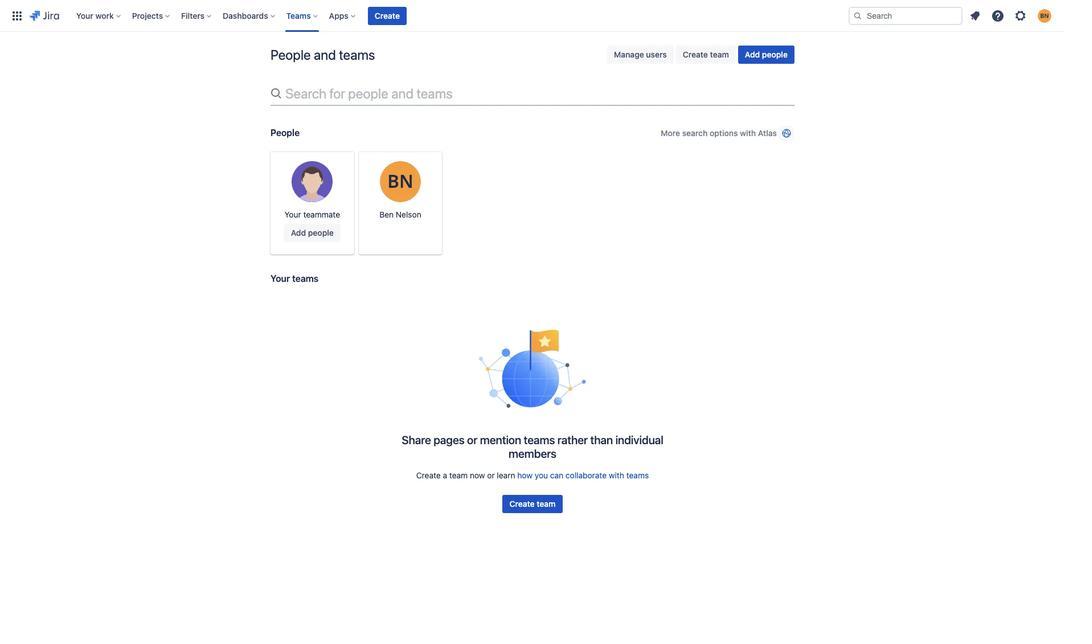 Task type: vqa. For each thing, say whether or not it's contained in the screenshot.
topmost the and
yes



Task type: locate. For each thing, give the bounding box(es) containing it.
1 vertical spatial your
[[285, 210, 301, 219]]

your teammate
[[285, 210, 340, 219]]

1 vertical spatial add
[[291, 228, 306, 238]]

1 horizontal spatial or
[[487, 471, 495, 480]]

notifications image
[[969, 9, 982, 23]]

add people button inside people element
[[284, 224, 341, 242]]

0 horizontal spatial create team
[[510, 499, 556, 509]]

and
[[314, 47, 336, 63], [392, 85, 414, 101]]

how
[[518, 471, 533, 480]]

0 vertical spatial or
[[467, 434, 478, 447]]

more
[[661, 128, 681, 138]]

1 horizontal spatial add people button
[[738, 46, 795, 64]]

create inside button
[[375, 11, 400, 20]]

or
[[467, 434, 478, 447], [487, 471, 495, 480]]

more search options with atlas button
[[660, 124, 795, 142]]

rather
[[558, 434, 588, 447]]

create team button down create a team now or learn how you can collaborate with teams
[[503, 495, 563, 513]]

or inside share pages or mention teams rather than individual members
[[467, 434, 478, 447]]

create right apps dropdown button
[[375, 11, 400, 20]]

1 vertical spatial create team
[[510, 499, 556, 509]]

0 horizontal spatial and
[[314, 47, 336, 63]]

your for your teammate
[[285, 210, 301, 219]]

people
[[271, 47, 311, 63], [271, 128, 300, 138]]

0 horizontal spatial add people
[[291, 228, 334, 238]]

your for your teams
[[271, 274, 290, 284]]

1 horizontal spatial add
[[745, 50, 760, 59]]

add inside people element
[[291, 228, 306, 238]]

create team
[[683, 50, 729, 59], [510, 499, 556, 509]]

banner
[[0, 0, 1066, 32]]

1 horizontal spatial add people
[[745, 50, 788, 59]]

add people button
[[738, 46, 795, 64], [284, 224, 341, 242]]

or right now
[[487, 471, 495, 480]]

add people
[[745, 50, 788, 59], [291, 228, 334, 238]]

settings image
[[1014, 9, 1028, 23]]

teams
[[339, 47, 375, 63], [417, 85, 453, 101], [292, 274, 319, 284], [524, 434, 555, 447], [627, 471, 649, 480]]

with left atlas
[[740, 128, 756, 138]]

add people for add people button inside people element
[[291, 228, 334, 238]]

create team button right users
[[676, 46, 736, 64]]

0 horizontal spatial or
[[467, 434, 478, 447]]

1 horizontal spatial people
[[348, 85, 389, 101]]

2 horizontal spatial team
[[710, 50, 729, 59]]

1 vertical spatial and
[[392, 85, 414, 101]]

1 horizontal spatial with
[[740, 128, 756, 138]]

1 people from the top
[[271, 47, 311, 63]]

jira image
[[30, 9, 59, 23], [30, 9, 59, 23]]

people for people and teams
[[271, 47, 311, 63]]

0 horizontal spatial create team button
[[503, 495, 563, 513]]

1 vertical spatial people
[[271, 128, 300, 138]]

0 vertical spatial create team
[[683, 50, 729, 59]]

with
[[740, 128, 756, 138], [609, 471, 625, 480]]

0 horizontal spatial with
[[609, 471, 625, 480]]

0 vertical spatial team
[[710, 50, 729, 59]]

filters button
[[178, 7, 216, 25]]

your work button
[[73, 7, 125, 25]]

ben nelson link
[[359, 152, 442, 255]]

0 vertical spatial with
[[740, 128, 756, 138]]

1 horizontal spatial team
[[537, 499, 556, 509]]

users
[[647, 50, 667, 59]]

people
[[762, 50, 788, 59], [348, 85, 389, 101], [308, 228, 334, 238]]

0 vertical spatial add people
[[745, 50, 788, 59]]

your inside dropdown button
[[76, 11, 93, 20]]

0 horizontal spatial people
[[308, 228, 334, 238]]

or right 'pages'
[[467, 434, 478, 447]]

create team down create a team now or learn how you can collaborate with teams
[[510, 499, 556, 509]]

than
[[591, 434, 613, 447]]

Search field
[[849, 7, 963, 25]]

1 vertical spatial add people button
[[284, 224, 341, 242]]

2 people from the top
[[271, 128, 300, 138]]

2 vertical spatial team
[[537, 499, 556, 509]]

1 vertical spatial or
[[487, 471, 495, 480]]

1 vertical spatial add people
[[291, 228, 334, 238]]

0 vertical spatial create team button
[[676, 46, 736, 64]]

create down how
[[510, 499, 535, 509]]

your inside people element
[[285, 210, 301, 219]]

create team button
[[676, 46, 736, 64], [503, 495, 563, 513]]

2 vertical spatial your
[[271, 274, 290, 284]]

add
[[745, 50, 760, 59], [291, 228, 306, 238]]

search image
[[854, 11, 863, 20]]

apps button
[[326, 7, 360, 25]]

appswitcher icon image
[[10, 9, 24, 23]]

people down 'search'
[[271, 128, 300, 138]]

share pages or mention teams rather than individual members
[[402, 434, 664, 460]]

mention
[[480, 434, 521, 447]]

dashboards
[[223, 11, 268, 20]]

with inside button
[[740, 128, 756, 138]]

primary element
[[7, 0, 849, 32]]

create team right users
[[683, 50, 729, 59]]

projects
[[132, 11, 163, 20]]

2 horizontal spatial people
[[762, 50, 788, 59]]

0 vertical spatial add
[[745, 50, 760, 59]]

0 vertical spatial and
[[314, 47, 336, 63]]

0 vertical spatial people
[[271, 47, 311, 63]]

people down teams
[[271, 47, 311, 63]]

0 vertical spatial people
[[762, 50, 788, 59]]

add people inside people element
[[291, 228, 334, 238]]

your for your work
[[76, 11, 93, 20]]

create
[[375, 11, 400, 20], [683, 50, 708, 59], [416, 471, 441, 480], [510, 499, 535, 509]]

1 vertical spatial team
[[450, 471, 468, 480]]

team
[[710, 50, 729, 59], [450, 471, 468, 480], [537, 499, 556, 509]]

add people for top add people button
[[745, 50, 788, 59]]

banner containing your work
[[0, 0, 1066, 32]]

pages
[[434, 434, 465, 447]]

1 horizontal spatial create team
[[683, 50, 729, 59]]

people element
[[271, 152, 795, 255]]

atlas
[[758, 128, 777, 138]]

0 vertical spatial your
[[76, 11, 93, 20]]

your teams
[[271, 274, 319, 284]]

people inside people element
[[308, 228, 334, 238]]

search
[[286, 85, 327, 101]]

0 horizontal spatial add
[[291, 228, 306, 238]]

teams
[[286, 11, 311, 20]]

your
[[76, 11, 93, 20], [285, 210, 301, 219], [271, 274, 290, 284]]

2 vertical spatial people
[[308, 228, 334, 238]]

create a team now or learn how you can collaborate with teams
[[416, 471, 649, 480]]

people and teams
[[271, 47, 375, 63]]

with right the collaborate
[[609, 471, 625, 480]]

collaborate
[[566, 471, 607, 480]]

1 horizontal spatial and
[[392, 85, 414, 101]]

apps
[[329, 11, 349, 20]]

0 horizontal spatial add people button
[[284, 224, 341, 242]]



Task type: describe. For each thing, give the bounding box(es) containing it.
options
[[710, 128, 738, 138]]

share
[[402, 434, 431, 447]]

your work
[[76, 11, 114, 20]]

learn
[[497, 471, 516, 480]]

you
[[535, 471, 548, 480]]

people for top add people button
[[762, 50, 788, 59]]

your profile and settings image
[[1038, 9, 1052, 23]]

people for add people button inside people element
[[308, 228, 334, 238]]

manage users link
[[608, 46, 674, 64]]

how you can collaborate with teams link
[[518, 471, 649, 480]]

team for create team button to the right
[[710, 50, 729, 59]]

teams button
[[283, 7, 322, 25]]

1 horizontal spatial create team button
[[676, 46, 736, 64]]

projects button
[[129, 7, 174, 25]]

1 vertical spatial people
[[348, 85, 389, 101]]

1 vertical spatial create team button
[[503, 495, 563, 513]]

more search options with atlas
[[661, 128, 777, 138]]

add for top add people button
[[745, 50, 760, 59]]

search
[[683, 128, 708, 138]]

add for add people button inside people element
[[291, 228, 306, 238]]

create left a
[[416, 471, 441, 480]]

can
[[550, 471, 564, 480]]

manage
[[614, 50, 644, 59]]

1 vertical spatial with
[[609, 471, 625, 480]]

team for the bottom create team button
[[537, 499, 556, 509]]

manage users
[[614, 50, 667, 59]]

0 horizontal spatial team
[[450, 471, 468, 480]]

now
[[470, 471, 485, 480]]

filters
[[181, 11, 205, 20]]

create button
[[368, 7, 407, 25]]

members
[[509, 447, 557, 460]]

individual
[[616, 434, 664, 447]]

work
[[95, 11, 114, 20]]

search for people and teams
[[286, 85, 453, 101]]

ben
[[380, 210, 394, 219]]

for
[[330, 85, 345, 101]]

a
[[443, 471, 447, 480]]

teammate
[[303, 210, 340, 219]]

help image
[[992, 9, 1005, 23]]

create right users
[[683, 50, 708, 59]]

atlas image
[[782, 129, 792, 138]]

nelson
[[396, 210, 422, 219]]

people for people
[[271, 128, 300, 138]]

0 vertical spatial add people button
[[738, 46, 795, 64]]

teams inside share pages or mention teams rather than individual members
[[524, 434, 555, 447]]

dashboards button
[[219, 7, 280, 25]]

ben nelson
[[380, 210, 422, 219]]



